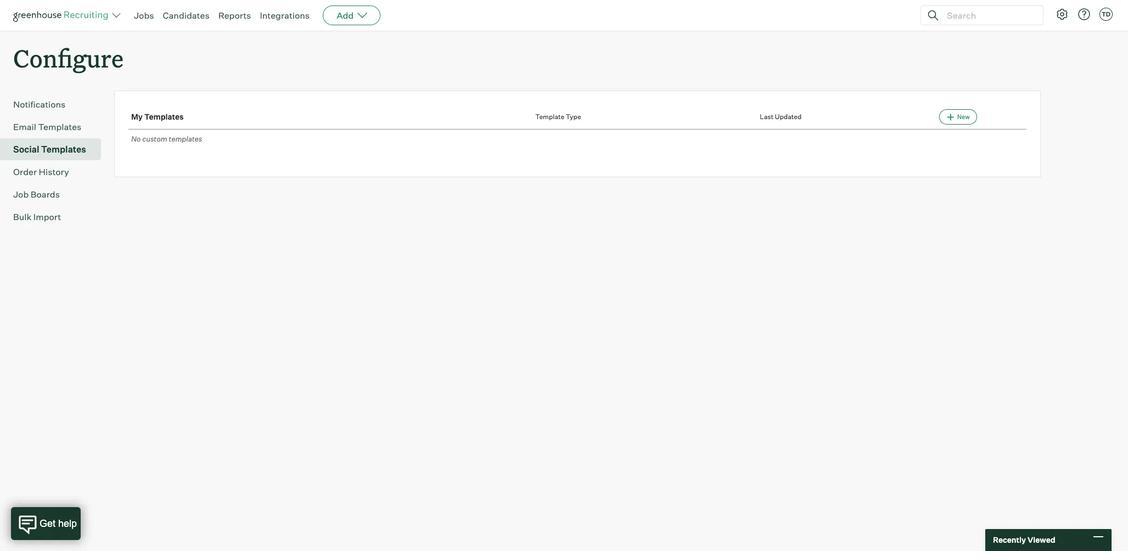 Task type: describe. For each thing, give the bounding box(es) containing it.
no custom templates
[[131, 135, 202, 143]]

notifications link
[[13, 98, 97, 111]]

td button
[[1098, 5, 1116, 23]]

my templates
[[131, 112, 184, 122]]

templates for email templates
[[38, 121, 81, 132]]

bulk import
[[13, 212, 61, 223]]

templates for my templates
[[144, 112, 184, 122]]

social
[[13, 144, 39, 155]]

last updated
[[760, 113, 802, 121]]

type
[[566, 113, 582, 121]]

social templates link
[[13, 143, 97, 156]]

reports link
[[218, 10, 251, 21]]

bulk import link
[[13, 210, 97, 224]]

import
[[33, 212, 61, 223]]

new link
[[940, 109, 977, 125]]

td
[[1102, 10, 1111, 18]]

integrations
[[260, 10, 310, 21]]

greenhouse recruiting image
[[13, 9, 112, 22]]

email templates
[[13, 121, 81, 132]]

jobs link
[[134, 10, 154, 21]]

order history link
[[13, 165, 97, 179]]

jobs
[[134, 10, 154, 21]]

my
[[131, 112, 143, 122]]

new
[[958, 113, 970, 121]]

social templates
[[13, 144, 86, 155]]

Search text field
[[945, 7, 1034, 23]]

history
[[39, 167, 69, 178]]

template type
[[536, 113, 582, 121]]

email
[[13, 121, 36, 132]]



Task type: vqa. For each thing, say whether or not it's contained in the screenshot.
THE EMAIL JANET button
no



Task type: locate. For each thing, give the bounding box(es) containing it.
email templates link
[[13, 120, 97, 134]]

td button
[[1100, 8, 1113, 21]]

candidates
[[163, 10, 210, 21]]

order history
[[13, 167, 69, 178]]

add button
[[323, 5, 381, 25]]

recently
[[994, 536, 1027, 545]]

updated
[[775, 113, 802, 121]]

add
[[337, 10, 354, 21]]

template
[[536, 113, 565, 121]]

no
[[131, 135, 141, 143]]

templates
[[144, 112, 184, 122], [38, 121, 81, 132], [41, 144, 86, 155]]

job boards
[[13, 189, 60, 200]]

bulk
[[13, 212, 32, 223]]

integrations link
[[260, 10, 310, 21]]

templates up no custom templates
[[144, 112, 184, 122]]

reports
[[218, 10, 251, 21]]

configure
[[13, 42, 124, 74]]

templates up social templates link
[[38, 121, 81, 132]]

templates
[[169, 135, 202, 143]]

candidates link
[[163, 10, 210, 21]]

templates up order history link
[[41, 144, 86, 155]]

recently viewed
[[994, 536, 1056, 545]]

notifications
[[13, 99, 66, 110]]

boards
[[31, 189, 60, 200]]

templates for social templates
[[41, 144, 86, 155]]

order
[[13, 167, 37, 178]]

custom
[[142, 135, 167, 143]]

configure image
[[1056, 8, 1069, 21]]

last
[[760, 113, 774, 121]]

job boards link
[[13, 188, 97, 201]]

job
[[13, 189, 29, 200]]

viewed
[[1028, 536, 1056, 545]]



